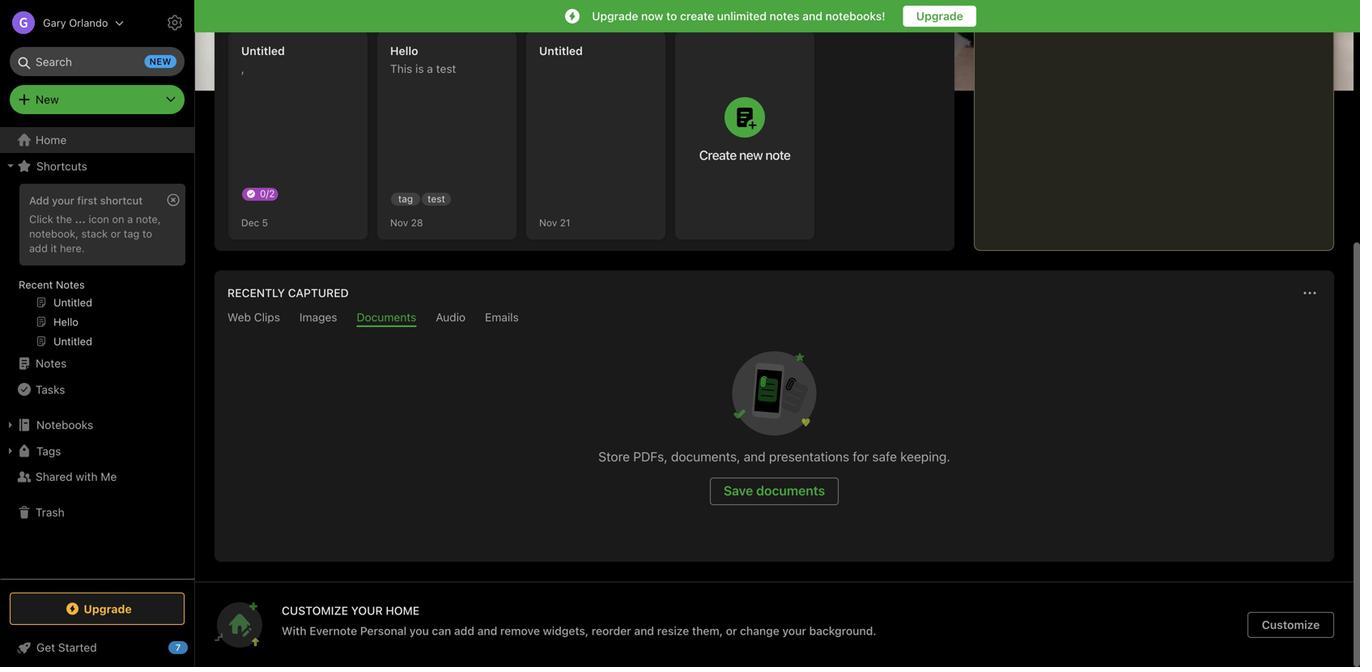 Task type: locate. For each thing, give the bounding box(es) containing it.
notes right recent
[[56, 279, 85, 291]]

0 horizontal spatial new
[[149, 56, 172, 67]]

1 vertical spatial your
[[783, 624, 807, 638]]

upgrade for upgrade now to create unlimited notes and notebooks!
[[592, 9, 639, 23]]

tab list containing web clips
[[218, 311, 1331, 327]]

click
[[29, 213, 53, 225]]

add your first shortcut
[[29, 194, 143, 207]]

hello
[[390, 44, 418, 58]]

,
[[241, 62, 245, 75]]

first
[[77, 194, 97, 207]]

group containing add your first shortcut
[[0, 179, 194, 357]]

get
[[36, 641, 55, 654]]

upgrade button
[[904, 6, 977, 27]]

notebook,
[[29, 227, 78, 240]]

nov left 28
[[390, 217, 408, 228]]

0 horizontal spatial or
[[111, 227, 121, 240]]

them,
[[692, 624, 723, 638]]

can
[[432, 624, 451, 638]]

add left it
[[29, 242, 48, 254]]

tag down on
[[124, 227, 140, 240]]

0/2
[[260, 188, 275, 199]]

home
[[36, 133, 67, 147]]

1 vertical spatial customize
[[1262, 618, 1320, 632]]

new left note
[[740, 147, 763, 163]]

audio tab
[[436, 311, 466, 327]]

a right on
[[127, 213, 133, 225]]

1 horizontal spatial new
[[740, 147, 763, 163]]

2 nov from the left
[[539, 217, 557, 228]]

to
[[667, 9, 677, 23], [142, 227, 152, 240]]

0 vertical spatial or
[[111, 227, 121, 240]]

and
[[803, 9, 823, 23], [744, 449, 766, 464], [478, 624, 498, 638], [634, 624, 654, 638]]

1 vertical spatial a
[[127, 213, 133, 225]]

your right change
[[783, 624, 807, 638]]

or right them,
[[726, 624, 737, 638]]

2 horizontal spatial upgrade
[[917, 9, 964, 23]]

1 vertical spatial new
[[740, 147, 763, 163]]

documents tab
[[357, 311, 417, 327]]

save
[[724, 483, 753, 499]]

create new note tab panel
[[215, 16, 955, 251]]

documents
[[357, 311, 417, 324]]

presentations
[[769, 449, 850, 464]]

1 vertical spatial notes
[[36, 357, 67, 370]]

nov left 21 on the top of page
[[539, 217, 557, 228]]

notes up the tasks
[[36, 357, 67, 370]]

0 vertical spatial new
[[149, 56, 172, 67]]

1 nov from the left
[[390, 217, 408, 228]]

background.
[[810, 624, 877, 638]]

orlando
[[69, 17, 108, 29]]

tree containing home
[[0, 127, 194, 578]]

test
[[436, 62, 456, 75], [428, 193, 445, 205]]

your
[[52, 194, 74, 207], [783, 624, 807, 638]]

1 vertical spatial add
[[454, 624, 475, 638]]

0 vertical spatial your
[[52, 194, 74, 207]]

2 untitled from the left
[[539, 44, 583, 58]]

gary!
[[334, 49, 372, 68]]

web clips
[[228, 311, 280, 324]]

nov for nov 28
[[390, 217, 408, 228]]

upgrade for upgrade button
[[917, 9, 964, 23]]

notes
[[770, 9, 800, 23]]

0 horizontal spatial add
[[29, 242, 48, 254]]

new
[[149, 56, 172, 67], [740, 147, 763, 163]]

and up save
[[744, 449, 766, 464]]

0 vertical spatial test
[[436, 62, 456, 75]]

1 horizontal spatial untitled
[[539, 44, 583, 58]]

1 vertical spatial to
[[142, 227, 152, 240]]

upgrade inside upgrade button
[[917, 9, 964, 23]]

tag
[[398, 193, 413, 205], [124, 227, 140, 240]]

0 horizontal spatial to
[[142, 227, 152, 240]]

a inside icon on a note, notebook, stack or tag to add it here.
[[127, 213, 133, 225]]

0 horizontal spatial upgrade
[[84, 602, 132, 616]]

home
[[386, 604, 420, 618]]

tag inside icon on a note, notebook, stack or tag to add it here.
[[124, 227, 140, 240]]

0 horizontal spatial tag
[[124, 227, 140, 240]]

0 vertical spatial notes
[[56, 279, 85, 291]]

trash
[[36, 506, 65, 519]]

Account field
[[0, 6, 124, 39]]

1 horizontal spatial nov
[[539, 217, 557, 228]]

is
[[416, 62, 424, 75]]

tree
[[0, 127, 194, 578]]

a
[[427, 62, 433, 75], [127, 213, 133, 225]]

Start writing… text field
[[988, 1, 1333, 237]]

1 horizontal spatial add
[[454, 624, 475, 638]]

notebooks link
[[0, 412, 194, 438]]

create new note
[[699, 147, 791, 163]]

dec 5
[[241, 217, 268, 228]]

untitled for untitled ,
[[241, 44, 285, 58]]

on
[[112, 213, 124, 225]]

recently captured
[[228, 286, 349, 300]]

new inside button
[[740, 147, 763, 163]]

0 horizontal spatial your
[[52, 194, 74, 207]]

shortcuts button
[[0, 153, 194, 179]]

upgrade
[[592, 9, 639, 23], [917, 9, 964, 23], [84, 602, 132, 616]]

1 horizontal spatial a
[[427, 62, 433, 75]]

Help and Learning task checklist field
[[0, 635, 194, 661]]

1 untitled from the left
[[241, 44, 285, 58]]

add right can
[[454, 624, 475, 638]]

1 horizontal spatial your
[[783, 624, 807, 638]]

1 vertical spatial tag
[[124, 227, 140, 240]]

1 horizontal spatial or
[[726, 624, 737, 638]]

or down on
[[111, 227, 121, 240]]

untitled ,
[[241, 44, 285, 75]]

0 horizontal spatial untitled
[[241, 44, 285, 58]]

to right now
[[667, 9, 677, 23]]

tab list
[[218, 311, 1331, 327]]

1 horizontal spatial tag
[[398, 193, 413, 205]]

0 horizontal spatial a
[[127, 213, 133, 225]]

1 vertical spatial test
[[428, 193, 445, 205]]

notebooks!
[[826, 9, 886, 23]]

or inside icon on a note, notebook, stack or tag to add it here.
[[111, 227, 121, 240]]

pdfs,
[[633, 449, 668, 464]]

tag up the 'nov 28'
[[398, 193, 413, 205]]

new down settings icon
[[149, 56, 172, 67]]

a right is at the top
[[427, 62, 433, 75]]

1 horizontal spatial to
[[667, 9, 677, 23]]

your up the
[[52, 194, 74, 207]]

add inside customize your home with evernote personal you can add and remove widgets, reorder and resize them, or change your background.
[[454, 624, 475, 638]]

web
[[228, 311, 251, 324]]

group
[[0, 179, 194, 357]]

you
[[410, 624, 429, 638]]

add
[[29, 242, 48, 254], [454, 624, 475, 638]]

nov for nov 21
[[539, 217, 557, 228]]

0 vertical spatial add
[[29, 242, 48, 254]]

0 vertical spatial tag
[[398, 193, 413, 205]]

add inside icon on a note, notebook, stack or tag to add it here.
[[29, 242, 48, 254]]

recent
[[19, 279, 53, 291]]

documents tab panel
[[215, 327, 1335, 562]]

notes link
[[0, 351, 194, 377]]

tag inside "create new note" tab panel
[[398, 193, 413, 205]]

nov
[[390, 217, 408, 228], [539, 217, 557, 228]]

started
[[58, 641, 97, 654]]

0 vertical spatial a
[[427, 62, 433, 75]]

audio
[[436, 311, 466, 324]]

your inside customize your home with evernote personal you can add and remove widgets, reorder and resize them, or change your background.
[[783, 624, 807, 638]]

1 vertical spatial or
[[726, 624, 737, 638]]

tags button
[[0, 438, 194, 464]]

0 horizontal spatial nov
[[390, 217, 408, 228]]

customize your home with evernote personal you can add and remove widgets, reorder and resize them, or change your background.
[[282, 604, 877, 638]]

it
[[51, 242, 57, 254]]

to down note,
[[142, 227, 152, 240]]

upgrade inside upgrade popup button
[[84, 602, 132, 616]]

evernote
[[310, 624, 357, 638]]

or
[[111, 227, 121, 240], [726, 624, 737, 638]]

1 horizontal spatial upgrade
[[592, 9, 639, 23]]

notes
[[56, 279, 85, 291], [36, 357, 67, 370]]



Task type: describe. For each thing, give the bounding box(es) containing it.
tags
[[36, 444, 61, 458]]

recently captured button
[[224, 283, 349, 303]]

afternoon,
[[257, 49, 330, 68]]

new inside search box
[[149, 56, 172, 67]]

28
[[411, 217, 423, 228]]

recent notes
[[19, 279, 85, 291]]

shared
[[36, 470, 73, 484]]

1 vertical spatial customize button
[[1248, 612, 1335, 638]]

images
[[300, 311, 337, 324]]

Search text field
[[21, 47, 173, 76]]

upgrade now to create unlimited notes and notebooks!
[[592, 9, 886, 23]]

more actions image
[[1301, 283, 1320, 303]]

stack
[[81, 227, 108, 240]]

hello this is a test
[[390, 44, 456, 75]]

a inside hello this is a test
[[427, 62, 433, 75]]

icon on a note, notebook, stack or tag to add it here.
[[29, 213, 161, 254]]

your inside tree
[[52, 194, 74, 207]]

emails tab
[[485, 311, 519, 327]]

shortcuts
[[36, 159, 87, 173]]

expand notebooks image
[[4, 419, 17, 432]]

create
[[680, 9, 714, 23]]

dec
[[241, 217, 259, 228]]

gary orlando
[[43, 17, 108, 29]]

good afternoon, gary!
[[215, 49, 372, 68]]

note
[[766, 147, 791, 163]]

settings image
[[165, 13, 185, 32]]

untitled for untitled
[[539, 44, 583, 58]]

create
[[699, 147, 737, 163]]

change
[[740, 624, 780, 638]]

More actions field
[[1299, 282, 1322, 305]]

to inside icon on a note, notebook, stack or tag to add it here.
[[142, 227, 152, 240]]

customize
[[282, 604, 348, 618]]

note,
[[136, 213, 161, 225]]

your
[[351, 604, 383, 618]]

expand tags image
[[4, 445, 17, 458]]

and right notes
[[803, 9, 823, 23]]

remove
[[501, 624, 540, 638]]

shortcut
[[100, 194, 143, 207]]

notebooks
[[36, 418, 93, 432]]

save documents button
[[710, 478, 839, 505]]

the
[[56, 213, 72, 225]]

and left remove at bottom left
[[478, 624, 498, 638]]

0 vertical spatial customize button
[[1247, 45, 1335, 71]]

trash link
[[0, 500, 194, 526]]

7
[[176, 643, 181, 653]]

nov 28
[[390, 217, 423, 228]]

this
[[390, 62, 412, 75]]

gary
[[43, 17, 66, 29]]

with
[[76, 470, 98, 484]]

add
[[29, 194, 49, 207]]

store pdfs, documents, and presentations for safe keeping.
[[599, 449, 951, 464]]

group inside tree
[[0, 179, 194, 357]]

icon
[[89, 213, 109, 225]]

me
[[101, 470, 117, 484]]

documents
[[757, 483, 825, 499]]

...
[[75, 213, 86, 225]]

home link
[[0, 127, 194, 153]]

safe
[[873, 449, 897, 464]]

web clips tab
[[228, 311, 280, 327]]

with
[[282, 624, 307, 638]]

new search field
[[21, 47, 177, 76]]

tasks
[[36, 383, 65, 396]]

create new note button
[[675, 31, 815, 240]]

5
[[262, 217, 268, 228]]

reorder
[[592, 624, 631, 638]]

widgets,
[[543, 624, 589, 638]]

resize
[[657, 624, 689, 638]]

shared with me link
[[0, 464, 194, 490]]

click to collapse image
[[188, 637, 200, 657]]

unlimited
[[717, 9, 767, 23]]

or inside customize your home with evernote personal you can add and remove widgets, reorder and resize them, or change your background.
[[726, 624, 737, 638]]

test inside hello this is a test
[[436, 62, 456, 75]]

save documents
[[724, 483, 825, 499]]

nov 21
[[539, 217, 571, 228]]

new button
[[10, 85, 185, 114]]

store
[[599, 449, 630, 464]]

clips
[[254, 311, 280, 324]]

good
[[215, 49, 254, 68]]

0 vertical spatial customize
[[1275, 52, 1328, 64]]

tasks button
[[0, 377, 194, 403]]

captured
[[288, 286, 349, 300]]

upgrade button
[[10, 593, 185, 625]]

get started
[[36, 641, 97, 654]]

here.
[[60, 242, 85, 254]]

recently
[[228, 286, 285, 300]]

0 vertical spatial to
[[667, 9, 677, 23]]

and inside the documents tab panel
[[744, 449, 766, 464]]

21
[[560, 217, 571, 228]]

images tab
[[300, 311, 337, 327]]

shared with me
[[36, 470, 117, 484]]

keeping.
[[901, 449, 951, 464]]

click the ...
[[29, 213, 86, 225]]

notes inside group
[[56, 279, 85, 291]]

for
[[853, 449, 869, 464]]

and left the resize
[[634, 624, 654, 638]]

now
[[642, 9, 664, 23]]

personal
[[360, 624, 407, 638]]



Task type: vqa. For each thing, say whether or not it's contained in the screenshot.
Copyright
no



